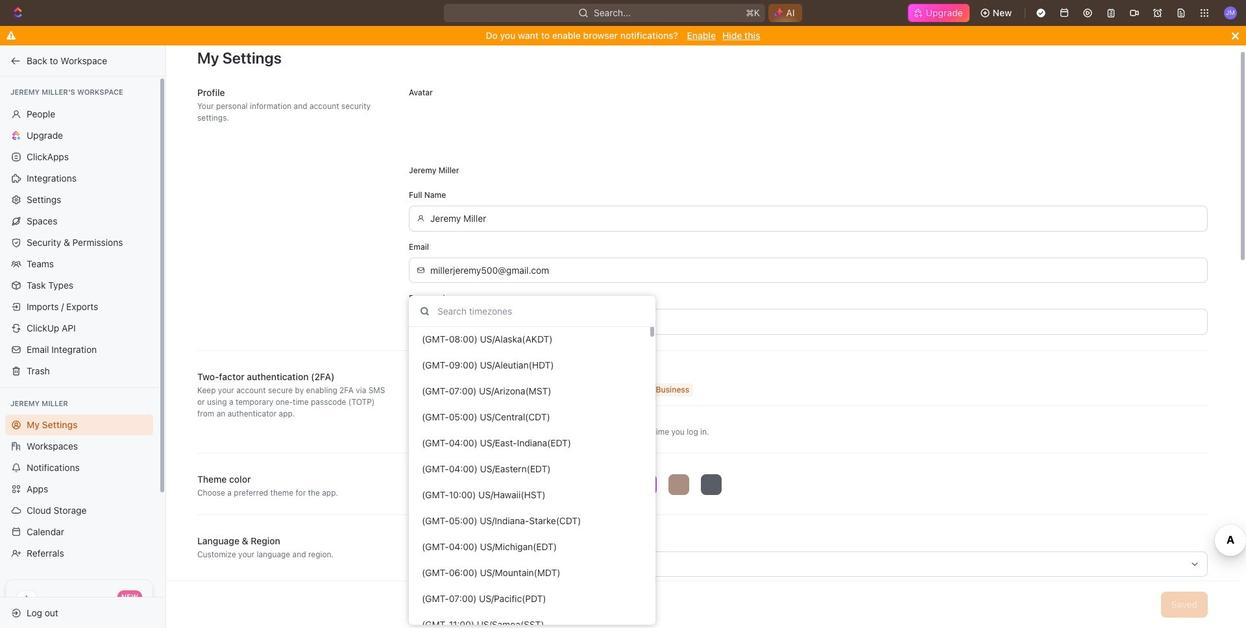 Task type: vqa. For each thing, say whether or not it's contained in the screenshot.
left user group image
no



Task type: describe. For each thing, give the bounding box(es) containing it.
4 option from the left
[[506, 474, 527, 495]]

1 option from the left
[[409, 474, 430, 495]]

6 option from the left
[[636, 474, 657, 495]]

Enter Email text field
[[430, 258, 1200, 282]]

5 option from the left
[[539, 474, 560, 495]]

Enter New Password text field
[[430, 310, 1200, 334]]

available on business plans or higher element
[[652, 383, 693, 396]]

7 option from the left
[[669, 474, 689, 495]]

3 option from the left
[[474, 474, 495, 495]]



Task type: locate. For each thing, give the bounding box(es) containing it.
8 option from the left
[[701, 474, 722, 495]]

2 option from the left
[[441, 474, 462, 495]]

Search timezones text field
[[409, 296, 656, 327]]

list box
[[409, 474, 1208, 495]]

option
[[409, 474, 430, 495], [441, 474, 462, 495], [474, 474, 495, 495], [506, 474, 527, 495], [539, 474, 560, 495], [636, 474, 657, 495], [669, 474, 689, 495], [701, 474, 722, 495]]

Enter Username text field
[[430, 206, 1200, 231]]

None text field
[[430, 604, 1185, 628]]



